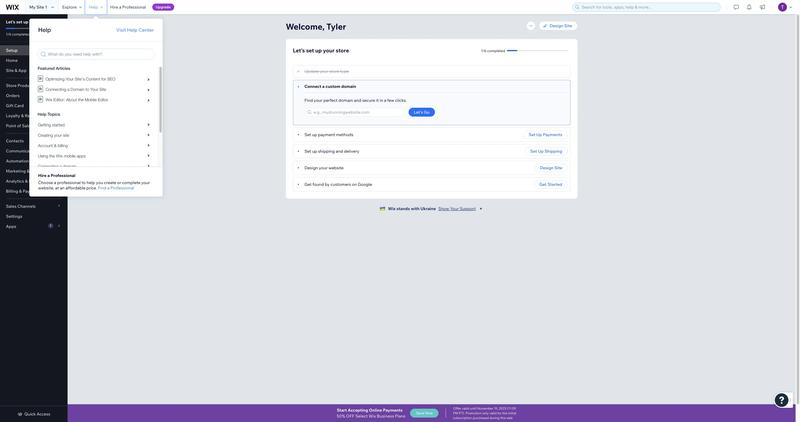 Task type: vqa. For each thing, say whether or not it's contained in the screenshot.


Task type: describe. For each thing, give the bounding box(es) containing it.
a inside hire a professional link
[[119, 4, 121, 10]]

store inside sidebar element
[[39, 19, 50, 25]]

help inside button
[[89, 4, 98, 10]]

set up shipping
[[530, 149, 562, 154]]

with
[[411, 206, 420, 212]]

orders
[[6, 93, 20, 98]]

payments for billing & payments
[[23, 189, 42, 194]]

set for set up shipping
[[530, 149, 537, 154]]

up for payments
[[536, 132, 542, 138]]

business
[[377, 414, 394, 419]]

point of sale
[[6, 123, 30, 129]]

shipping
[[545, 149, 562, 154]]

price.
[[86, 186, 97, 191]]

center
[[139, 27, 154, 33]]

pm
[[453, 412, 458, 416]]

pt).
[[459, 412, 465, 416]]

your inside 'choose a professional to help you create or complete your website, at an affordable price.'
[[141, 180, 150, 186]]

1/6 completed inside sidebar element
[[6, 32, 30, 36]]

a right you
[[107, 186, 110, 191]]

settings link
[[0, 212, 68, 222]]

started
[[548, 182, 562, 187]]

connect a custom domain
[[305, 84, 356, 89]]

set inside sidebar element
[[16, 19, 22, 25]]

go
[[424, 110, 430, 115]]

referrals
[[25, 113, 42, 119]]

site & app
[[6, 68, 27, 73]]

orders button
[[0, 91, 68, 101]]

my
[[29, 4, 35, 10]]

1 vertical spatial completed
[[487, 48, 505, 53]]

clicks.
[[395, 98, 407, 103]]

the
[[502, 412, 507, 416]]

analytics & reports
[[6, 179, 44, 184]]

save now button
[[410, 409, 439, 418]]

store products
[[6, 83, 35, 88]]

store products button
[[0, 81, 68, 91]]

products
[[18, 83, 35, 88]]

1 vertical spatial hire a professional
[[38, 173, 75, 178]]

& for marketing
[[27, 169, 30, 174]]

for
[[497, 412, 502, 416]]

show
[[438, 206, 449, 212]]

point
[[6, 123, 16, 129]]

ukraine
[[421, 206, 436, 212]]

up left 'shipping'
[[312, 149, 317, 154]]

now
[[425, 411, 433, 416]]

payment
[[318, 132, 335, 138]]

domain for perfect
[[339, 98, 353, 103]]

at
[[55, 186, 59, 191]]

marketing & seo
[[6, 169, 39, 174]]

1 vertical spatial 1/6
[[481, 48, 487, 53]]

visit help center
[[116, 27, 154, 33]]

show your support button
[[438, 206, 476, 212]]

plans
[[395, 414, 406, 419]]

marketing
[[6, 169, 26, 174]]

professional for hire a professional link
[[122, 4, 146, 10]]

payments for set up payments
[[543, 132, 562, 138]]

type
[[340, 69, 349, 74]]

let's go button
[[409, 108, 435, 117]]

your right update in the top of the page
[[320, 69, 328, 74]]

design site inside the design site 'button'
[[540, 165, 562, 171]]

tyler
[[326, 21, 346, 32]]

domain for custom
[[341, 84, 356, 89]]

sales channels button
[[0, 202, 68, 212]]

delivery
[[344, 149, 359, 154]]

website
[[329, 165, 344, 171]]

start
[[337, 408, 347, 413]]

design site link
[[539, 21, 578, 30]]

professional
[[57, 180, 81, 186]]

gift card button
[[0, 101, 68, 111]]

perfect
[[324, 98, 338, 103]]

welcome, tyler
[[286, 21, 346, 32]]

site inside 'button'
[[555, 165, 562, 171]]

choose a professional to help you create or complete your website, at an affordable price.
[[38, 180, 150, 191]]

promotion
[[466, 412, 482, 416]]

automations link
[[0, 156, 68, 166]]

apps
[[6, 224, 16, 229]]

design site inside design site link
[[550, 23, 572, 28]]

contacts
[[6, 138, 24, 144]]

in
[[380, 98, 383, 103]]

0 vertical spatial valid
[[462, 407, 469, 411]]

custom
[[326, 84, 340, 89]]

your
[[450, 206, 459, 212]]

set for set up payments
[[529, 132, 536, 138]]

wix stands with ukraine show your support
[[388, 206, 476, 212]]

billing & payments button
[[0, 186, 68, 197]]

communications button
[[0, 146, 68, 156]]

let's set up your store inside sidebar element
[[6, 19, 50, 25]]

connect
[[305, 84, 321, 89]]

get found by customers on google
[[305, 182, 372, 187]]

contacts button
[[0, 136, 68, 146]]

0 vertical spatial 1
[[45, 4, 47, 10]]

up left payment
[[312, 132, 317, 138]]

find a professional
[[98, 186, 134, 191]]

help button
[[85, 0, 107, 14]]

let's inside button
[[414, 110, 423, 115]]

online
[[369, 408, 382, 413]]

find for find your perfect domain and secure it in a few clicks.
[[305, 98, 313, 103]]

1 horizontal spatial let's
[[293, 47, 305, 54]]

1 vertical spatial set
[[306, 47, 314, 54]]

on
[[352, 182, 357, 187]]

get for get started
[[540, 182, 547, 187]]

website,
[[38, 186, 54, 191]]

1/6 inside sidebar element
[[6, 32, 11, 36]]

& for analytics
[[25, 179, 28, 184]]

settings
[[6, 214, 22, 219]]

an
[[60, 186, 65, 191]]

support
[[460, 206, 476, 212]]

hire a professional link
[[107, 0, 150, 14]]

your inside sidebar element
[[29, 19, 38, 25]]

Search for tools, apps, help & more... field
[[580, 3, 719, 11]]

sidebar element
[[0, 14, 68, 423]]

select
[[356, 414, 368, 419]]

reports
[[29, 179, 44, 184]]



Task type: locate. For each thing, give the bounding box(es) containing it.
find down connect
[[305, 98, 313, 103]]

0 horizontal spatial let's set up your store
[[6, 19, 50, 25]]

set up set up shipping
[[529, 132, 536, 138]]

0 vertical spatial up
[[536, 132, 542, 138]]

up left shipping
[[538, 149, 544, 154]]

a up visit
[[119, 4, 121, 10]]

customers
[[331, 182, 351, 187]]

set up payments
[[529, 132, 562, 138]]

0 vertical spatial payments
[[543, 132, 562, 138]]

1 horizontal spatial hire
[[110, 4, 118, 10]]

1 horizontal spatial and
[[354, 98, 361, 103]]

up inside sidebar element
[[23, 19, 28, 25]]

payments down the analytics & reports popup button
[[23, 189, 42, 194]]

november
[[477, 407, 493, 411]]

1 horizontal spatial 1/6
[[481, 48, 487, 53]]

0 horizontal spatial hire
[[38, 173, 47, 178]]

card
[[14, 103, 24, 108]]

store left type
[[329, 69, 339, 74]]

a right in
[[384, 98, 386, 103]]

0 vertical spatial and
[[354, 98, 361, 103]]

let's inside sidebar element
[[6, 19, 15, 25]]

0 horizontal spatial payments
[[23, 189, 42, 194]]

0 horizontal spatial 1/6 completed
[[6, 32, 30, 36]]

1 vertical spatial let's set up your store
[[293, 47, 349, 54]]

0 horizontal spatial help
[[89, 4, 98, 10]]

your
[[29, 19, 38, 25], [323, 47, 335, 54], [320, 69, 328, 74], [314, 98, 323, 103], [319, 165, 328, 171], [141, 180, 150, 186]]

communications
[[6, 148, 39, 154]]

let's set up your store down my
[[6, 19, 50, 25]]

start accepting online payments 50% off select wix business plans
[[337, 408, 406, 419]]

set for set up payment methods
[[305, 132, 311, 138]]

1 horizontal spatial find
[[305, 98, 313, 103]]

0 vertical spatial hire a professional
[[110, 4, 146, 10]]

your up update your store type
[[323, 47, 335, 54]]

let's up setup
[[6, 19, 15, 25]]

wix down online
[[369, 414, 376, 419]]

set up shipping and delivery
[[305, 149, 359, 154]]

complete
[[122, 180, 140, 186]]

payments up shipping
[[543, 132, 562, 138]]

0 vertical spatial help
[[89, 4, 98, 10]]

and left 'delivery'
[[336, 149, 343, 154]]

1 vertical spatial hire
[[38, 173, 47, 178]]

1 vertical spatial help
[[127, 27, 138, 33]]

find right price.
[[98, 186, 106, 191]]

site
[[36, 4, 44, 10], [564, 23, 572, 28], [6, 68, 14, 73], [555, 165, 562, 171]]

1 vertical spatial valid
[[490, 412, 497, 416]]

get started
[[540, 182, 562, 187]]

1/6
[[6, 32, 11, 36], [481, 48, 487, 53]]

your left website
[[319, 165, 328, 171]]

payments inside button
[[543, 132, 562, 138]]

get left started
[[540, 182, 547, 187]]

completed inside sidebar element
[[12, 32, 30, 36]]

design site
[[550, 23, 572, 28], [540, 165, 562, 171]]

during
[[490, 416, 500, 421]]

0 vertical spatial let's set up your store
[[6, 19, 50, 25]]

create
[[104, 180, 116, 186]]

0 vertical spatial 1/6
[[6, 32, 11, 36]]

valid up pt).
[[462, 407, 469, 411]]

0 horizontal spatial 1
[[45, 4, 47, 10]]

to
[[82, 180, 86, 186]]

1 inside sidebar element
[[50, 224, 51, 228]]

sales
[[6, 204, 17, 209]]

let's up update in the top of the page
[[293, 47, 305, 54]]

0 vertical spatial store
[[39, 19, 50, 25]]

up
[[536, 132, 542, 138], [538, 149, 544, 154]]

1
[[45, 4, 47, 10], [50, 224, 51, 228]]

1 vertical spatial 1/6 completed
[[481, 48, 505, 53]]

1 horizontal spatial valid
[[490, 412, 497, 416]]

0 vertical spatial 1/6 completed
[[6, 32, 30, 36]]

1 vertical spatial design site
[[540, 165, 562, 171]]

your down my
[[29, 19, 38, 25]]

set up update in the top of the page
[[306, 47, 314, 54]]

set left 'shipping'
[[305, 149, 311, 154]]

0 vertical spatial domain
[[341, 84, 356, 89]]

&
[[15, 68, 17, 73], [21, 113, 24, 119], [27, 169, 30, 174], [25, 179, 28, 184], [19, 189, 22, 194]]

your right "complete"
[[141, 180, 150, 186]]

wix
[[388, 206, 396, 212], [369, 414, 376, 419]]

0 vertical spatial wix
[[388, 206, 396, 212]]

0 horizontal spatial hire a professional
[[38, 173, 75, 178]]

1 vertical spatial let's
[[293, 47, 305, 54]]

professional for find a professional link
[[111, 186, 134, 191]]

subscription
[[453, 416, 472, 421]]

let's left the go
[[414, 110, 423, 115]]

payments up the business
[[383, 408, 403, 413]]

hire up choose
[[38, 173, 47, 178]]

billing
[[6, 189, 18, 194]]

0 horizontal spatial valid
[[462, 407, 469, 411]]

& right loyalty
[[21, 113, 24, 119]]

2 horizontal spatial let's
[[414, 110, 423, 115]]

find for find a professional
[[98, 186, 106, 191]]

valid up "during"
[[490, 412, 497, 416]]

& for billing
[[19, 189, 22, 194]]

marketing & seo button
[[0, 166, 68, 176]]

hire inside hire a professional link
[[110, 4, 118, 10]]

a up choose
[[47, 173, 50, 178]]

let's set up your store
[[6, 19, 50, 25], [293, 47, 349, 54]]

help right explore
[[89, 4, 98, 10]]

save
[[416, 411, 424, 416]]

quick access
[[24, 412, 50, 417]]

0 horizontal spatial find
[[98, 186, 106, 191]]

and left secure
[[354, 98, 361, 103]]

1 vertical spatial find
[[98, 186, 106, 191]]

secure
[[362, 98, 375, 103]]

site & app button
[[0, 66, 68, 76]]

1 horizontal spatial help
[[127, 27, 138, 33]]

up up setup link
[[23, 19, 28, 25]]

0 horizontal spatial let's
[[6, 19, 15, 25]]

set up payment methods
[[305, 132, 353, 138]]

2 get from the left
[[540, 182, 547, 187]]

find
[[305, 98, 313, 103], [98, 186, 106, 191]]

channels
[[17, 204, 36, 209]]

hire a professional up visit
[[110, 4, 146, 10]]

1 down settings link
[[50, 224, 51, 228]]

1 horizontal spatial payments
[[383, 408, 403, 413]]

& for site
[[15, 68, 17, 73]]

quick
[[24, 412, 36, 417]]

visit help center link
[[116, 26, 154, 33]]

shipping
[[318, 149, 335, 154]]

0 vertical spatial design site
[[550, 23, 572, 28]]

hire right help button
[[110, 4, 118, 10]]

1 vertical spatial domain
[[339, 98, 353, 103]]

upgrade
[[156, 5, 171, 9]]

hire a professional up at
[[38, 173, 75, 178]]

a left an
[[54, 180, 56, 186]]

0 vertical spatial find
[[305, 98, 313, 103]]

site inside dropdown button
[[6, 68, 14, 73]]

1 vertical spatial store
[[336, 47, 349, 54]]

get left 'found'
[[305, 182, 312, 187]]

seo
[[30, 169, 39, 174]]

store down my site 1
[[39, 19, 50, 25]]

found
[[313, 182, 324, 187]]

update
[[305, 69, 319, 74]]

design your website
[[305, 165, 344, 171]]

let's set up your store up update your store type
[[293, 47, 349, 54]]

1 horizontal spatial get
[[540, 182, 547, 187]]

get for get found by customers on google
[[305, 182, 312, 187]]

store
[[6, 83, 17, 88]]

1 vertical spatial payments
[[23, 189, 42, 194]]

wix left "stands"
[[388, 206, 396, 212]]

of
[[17, 123, 21, 129]]

your left perfect at the left top
[[314, 98, 323, 103]]

0 horizontal spatial and
[[336, 149, 343, 154]]

0 vertical spatial let's
[[6, 19, 15, 25]]

access
[[37, 412, 50, 417]]

until
[[470, 407, 477, 411]]

1 vertical spatial up
[[538, 149, 544, 154]]

domain
[[341, 84, 356, 89], [339, 98, 353, 103]]

gift card
[[6, 103, 24, 108]]

set for set up shipping and delivery
[[305, 149, 311, 154]]

let's
[[6, 19, 15, 25], [293, 47, 305, 54], [414, 110, 423, 115]]

0 vertical spatial set
[[16, 19, 22, 25]]

0 vertical spatial completed
[[12, 32, 30, 36]]

offer
[[453, 407, 461, 411]]

update your store type
[[305, 69, 349, 74]]

quick access button
[[17, 412, 50, 417]]

set left payment
[[305, 132, 311, 138]]

0 horizontal spatial set
[[16, 19, 22, 25]]

1 get from the left
[[305, 182, 312, 187]]

automations
[[6, 159, 31, 164]]

find your perfect domain and secure it in a few clicks.
[[305, 98, 407, 103]]

2 vertical spatial store
[[329, 69, 339, 74]]

domain up find your perfect domain and secure it in a few clicks.
[[341, 84, 356, 89]]

1 vertical spatial and
[[336, 149, 343, 154]]

let's go
[[414, 110, 430, 115]]

a left the custom
[[322, 84, 325, 89]]

set up setup
[[16, 19, 22, 25]]

up up update in the top of the page
[[315, 47, 322, 54]]

& for loyalty
[[21, 113, 24, 119]]

e.g., mystunningwebsite.com field
[[312, 108, 402, 116]]

& right the billing on the left of page
[[19, 189, 22, 194]]

2 vertical spatial payments
[[383, 408, 403, 413]]

design inside design site link
[[550, 23, 563, 28]]

this
[[500, 416, 506, 421]]

1 vertical spatial professional
[[51, 173, 75, 178]]

loyalty & referrals
[[6, 113, 42, 119]]

initial
[[508, 412, 516, 416]]

up for shipping
[[538, 149, 544, 154]]

0 horizontal spatial completed
[[12, 32, 30, 36]]

1 horizontal spatial 1
[[50, 224, 51, 228]]

loyalty & referrals button
[[0, 111, 68, 121]]

payments inside dropdown button
[[23, 189, 42, 194]]

1 horizontal spatial completed
[[487, 48, 505, 53]]

0 vertical spatial professional
[[122, 4, 146, 10]]

1 right my
[[45, 4, 47, 10]]

0 horizontal spatial wix
[[369, 414, 376, 419]]

up up set up shipping
[[536, 132, 542, 138]]

domain right perfect at the left top
[[339, 98, 353, 103]]

1 horizontal spatial 1/6 completed
[[481, 48, 505, 53]]

1 horizontal spatial let's set up your store
[[293, 47, 349, 54]]

sales channels
[[6, 204, 36, 209]]

1 vertical spatial 1
[[50, 224, 51, 228]]

it
[[376, 98, 379, 103]]

welcome,
[[286, 21, 325, 32]]

upgrade button
[[152, 4, 174, 11]]

2 vertical spatial professional
[[111, 186, 134, 191]]

gift
[[6, 103, 13, 108]]

1 horizontal spatial hire a professional
[[110, 4, 146, 10]]

payments inside start accepting online payments 50% off select wix business plans
[[383, 408, 403, 413]]

wix inside start accepting online payments 50% off select wix business plans
[[369, 414, 376, 419]]

2 horizontal spatial payments
[[543, 132, 562, 138]]

2 vertical spatial let's
[[414, 110, 423, 115]]

& inside 'dropdown button'
[[21, 113, 24, 119]]

2023
[[499, 407, 507, 411]]

help right visit
[[127, 27, 138, 33]]

& left "seo" at the top of the page
[[27, 169, 30, 174]]

set left shipping
[[530, 149, 537, 154]]

store up type
[[336, 47, 349, 54]]

or
[[117, 180, 121, 186]]

design inside 'button'
[[540, 165, 554, 171]]

loyalty
[[6, 113, 20, 119]]

1 vertical spatial wix
[[369, 414, 376, 419]]

setup link
[[0, 45, 68, 55]]

home
[[6, 58, 18, 63]]

0 horizontal spatial 1/6
[[6, 32, 11, 36]]

explore
[[62, 4, 77, 10]]

& left 'reports' in the left of the page
[[25, 179, 28, 184]]

hire
[[110, 4, 118, 10], [38, 173, 47, 178]]

& left "app"
[[15, 68, 17, 73]]

get inside get started button
[[540, 182, 547, 187]]

1 horizontal spatial wix
[[388, 206, 396, 212]]

save now
[[416, 411, 433, 416]]

0 horizontal spatial get
[[305, 182, 312, 187]]

0 vertical spatial hire
[[110, 4, 118, 10]]

1 horizontal spatial set
[[306, 47, 314, 54]]

a inside 'choose a professional to help you create or complete your website, at an affordable price.'
[[54, 180, 56, 186]]



